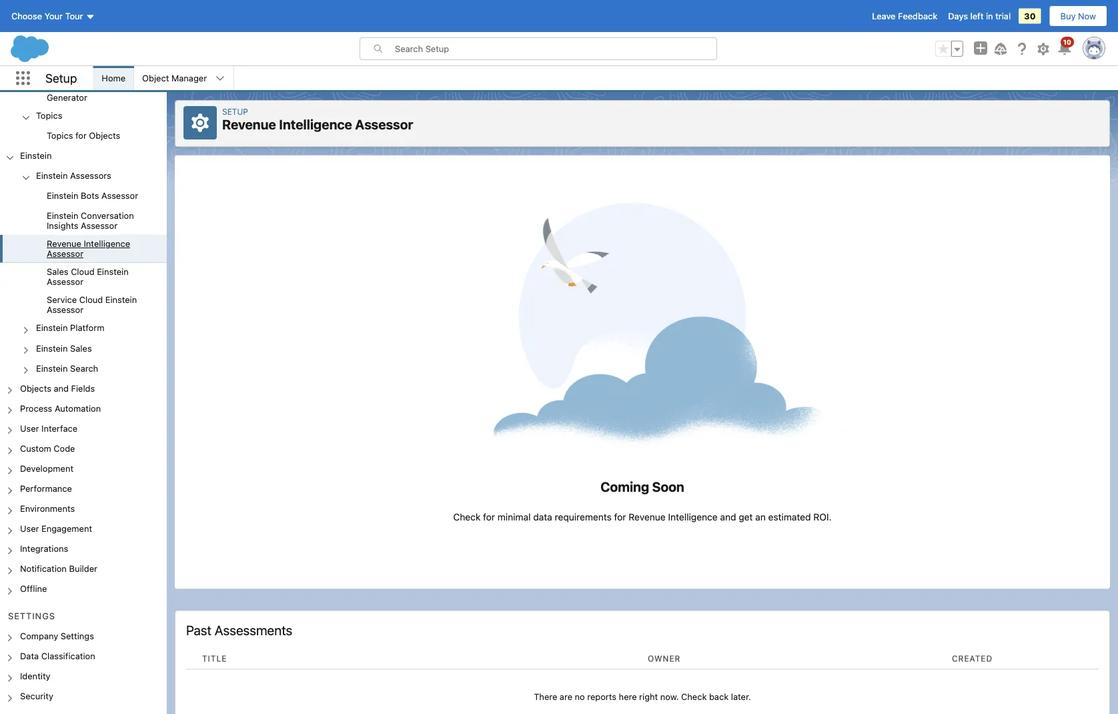 Task type: describe. For each thing, give the bounding box(es) containing it.
objects inside topics tree item
[[89, 130, 120, 140]]

company settings
[[20, 631, 94, 641]]

web-to-case html generator link
[[47, 82, 167, 102]]

einstein conversation insights assessor
[[47, 211, 134, 231]]

object manager link
[[134, 66, 215, 90]]

assessor for sales cloud einstein assessor
[[47, 277, 83, 287]]

service
[[47, 295, 77, 305]]

einstein sales link
[[36, 343, 92, 355]]

there are no reports here right now. check back later.
[[534, 692, 751, 702]]

company
[[20, 631, 58, 641]]

10 button
[[1057, 37, 1074, 57]]

user for user engagement
[[20, 524, 39, 534]]

setup link
[[222, 107, 248, 116]]

assessor for setup revenue intelligence assessor
[[355, 116, 413, 132]]

builder
[[69, 564, 97, 574]]

notification
[[20, 564, 67, 574]]

offline
[[20, 584, 47, 594]]

choose your tour
[[11, 11, 83, 21]]

home
[[102, 73, 126, 83]]

einstein for einstein bots assessor
[[47, 191, 78, 201]]

group containing einstein bots assessor
[[0, 187, 167, 319]]

trial
[[996, 11, 1011, 21]]

user interface
[[20, 423, 78, 433]]

einstein for einstein link
[[20, 150, 52, 160]]

process automation link
[[20, 403, 101, 415]]

revenue inside revenue intelligence assessor
[[47, 239, 81, 249]]

einstein assessors link
[[36, 171, 111, 183]]

offline link
[[20, 584, 47, 596]]

identity link
[[20, 671, 50, 683]]

einstein for einstein assessors
[[36, 171, 68, 181]]

objects and fields link
[[20, 383, 95, 395]]

days left in trial
[[949, 11, 1011, 21]]

classification
[[41, 651, 95, 661]]

environments
[[20, 503, 75, 513]]

and
[[54, 383, 69, 393]]

engagement
[[41, 524, 92, 534]]

search
[[70, 363, 98, 373]]

generator
[[47, 92, 87, 102]]

1 vertical spatial settings
[[61, 631, 94, 641]]

for
[[75, 130, 87, 140]]

topics link
[[36, 110, 62, 122]]

automation
[[55, 403, 101, 413]]

revenue inside setup revenue intelligence assessor
[[222, 116, 276, 132]]

service cloud einstein assessor
[[47, 295, 137, 315]]

topics for topics for objects
[[47, 130, 73, 140]]

here
[[619, 692, 637, 702]]

einstein assessors tree item
[[0, 167, 167, 319]]

feedback
[[898, 11, 938, 21]]

sales cloud einstein assessor link
[[47, 267, 167, 287]]

to-
[[69, 82, 81, 92]]

integrations
[[20, 544, 68, 554]]

einstein for einstein platform
[[36, 323, 68, 333]]

einstein platform link
[[36, 323, 104, 335]]

topics for objects link
[[47, 130, 120, 142]]

are
[[560, 692, 573, 702]]

choose
[[11, 11, 42, 21]]

manager
[[172, 73, 207, 83]]

einstein conversation insights assessor link
[[47, 211, 167, 231]]

later.
[[731, 692, 751, 702]]

user engagement link
[[20, 524, 92, 536]]

leave feedback
[[872, 11, 938, 21]]

performance link
[[20, 483, 72, 495]]

Search Setup text field
[[395, 38, 717, 59]]

html
[[104, 82, 128, 92]]

buy
[[1061, 11, 1076, 21]]

assessor for service cloud einstein assessor
[[47, 305, 83, 315]]

data
[[20, 651, 39, 661]]

einstein search
[[36, 363, 98, 373]]

user engagement
[[20, 524, 92, 534]]

choose your tour button
[[11, 5, 96, 27]]

data classification
[[20, 651, 95, 661]]

einstein search link
[[36, 363, 98, 375]]

home link
[[94, 66, 134, 90]]

einstein bots assessor link
[[47, 191, 138, 203]]

1 horizontal spatial sales
[[70, 343, 92, 353]]

revenue intelligence assessor tree item
[[0, 235, 167, 263]]

setup for setup revenue intelligence assessor
[[222, 107, 248, 116]]

revenue intelligence assessor link
[[47, 239, 167, 259]]

there
[[534, 692, 557, 702]]

cloud for sales
[[71, 267, 95, 277]]

user interface link
[[20, 423, 78, 435]]

einstein tree item
[[0, 146, 167, 379]]

einstein for einstein sales
[[36, 343, 68, 353]]

title element
[[186, 648, 643, 670]]

in
[[986, 11, 993, 21]]

notification builder link
[[20, 564, 97, 576]]



Task type: vqa. For each thing, say whether or not it's contained in the screenshot.
the left Intelligence
yes



Task type: locate. For each thing, give the bounding box(es) containing it.
days
[[949, 11, 968, 21]]

settings up "company"
[[8, 611, 55, 621]]

topics for topics 'link'
[[36, 110, 62, 120]]

bots
[[81, 191, 99, 201]]

assessor inside setup revenue intelligence assessor
[[355, 116, 413, 132]]

einstein for einstein search
[[36, 363, 68, 373]]

cloud down sales cloud einstein assessor at the left of the page
[[79, 295, 103, 305]]

einstein up the objects and fields on the left of the page
[[36, 363, 68, 373]]

intelligence
[[279, 116, 352, 132], [84, 239, 130, 249]]

identity
[[20, 671, 50, 681]]

1 vertical spatial revenue
[[47, 239, 81, 249]]

setup revenue intelligence assessor
[[222, 107, 413, 132]]

user
[[20, 423, 39, 433], [20, 524, 39, 534]]

user up custom
[[20, 423, 39, 433]]

topics for objects
[[47, 130, 120, 140]]

right
[[639, 692, 658, 702]]

cloud down revenue intelligence assessor tree item
[[71, 267, 95, 277]]

assessor inside einstein conversation insights assessor
[[81, 221, 118, 231]]

1 vertical spatial intelligence
[[84, 239, 130, 249]]

leave
[[872, 11, 896, 21]]

objects up process
[[20, 383, 51, 393]]

object
[[142, 73, 169, 83]]

2 user from the top
[[20, 524, 39, 534]]

group
[[0, 0, 167, 146], [936, 41, 964, 57], [0, 167, 167, 379], [0, 187, 167, 319]]

performance
[[20, 483, 72, 493]]

0 vertical spatial revenue
[[222, 116, 276, 132]]

service cloud einstein assessor link
[[47, 295, 167, 315]]

0 horizontal spatial setup
[[45, 71, 77, 85]]

einstein link
[[20, 150, 52, 163]]

custom
[[20, 443, 51, 453]]

data classification link
[[20, 651, 95, 663]]

einstein up the einstein search
[[36, 343, 68, 353]]

0 vertical spatial intelligence
[[279, 116, 352, 132]]

intelligence inside revenue intelligence assessor
[[84, 239, 130, 249]]

einstein platform
[[36, 323, 104, 333]]

1 vertical spatial user
[[20, 524, 39, 534]]

title
[[202, 654, 227, 663]]

sales inside sales cloud einstein assessor
[[47, 267, 68, 277]]

topics down generator
[[36, 110, 62, 120]]

einstein down topics 'link'
[[20, 150, 52, 160]]

created
[[952, 654, 993, 663]]

sales up search
[[70, 343, 92, 353]]

platform
[[70, 323, 104, 333]]

einstein down einstein link
[[36, 171, 68, 181]]

einstein up einstein sales on the top
[[36, 323, 68, 333]]

revenue down insights
[[47, 239, 81, 249]]

fields
[[71, 383, 95, 393]]

topics tree item
[[0, 106, 167, 146]]

now.
[[661, 692, 679, 702]]

company settings link
[[20, 631, 94, 643]]

einstein inside 'link'
[[47, 191, 78, 201]]

1 horizontal spatial revenue
[[222, 116, 276, 132]]

owner element
[[643, 648, 947, 670]]

1 horizontal spatial intelligence
[[279, 116, 352, 132]]

0 horizontal spatial settings
[[8, 611, 55, 621]]

cloud for service
[[79, 295, 103, 305]]

assessor
[[355, 116, 413, 132], [101, 191, 138, 201], [81, 221, 118, 231], [47, 249, 83, 259], [47, 277, 83, 287], [47, 305, 83, 315]]

interface
[[41, 423, 78, 433]]

your
[[44, 11, 63, 21]]

case
[[81, 82, 101, 92]]

sales cloud einstein assessor
[[47, 267, 129, 287]]

check
[[681, 692, 707, 702]]

revenue down setup link in the left of the page
[[222, 116, 276, 132]]

buy now button
[[1049, 5, 1108, 27]]

einstein inside service cloud einstein assessor
[[105, 295, 137, 305]]

process
[[20, 403, 52, 413]]

einstein down sales cloud einstein assessor link on the left top
[[105, 295, 137, 305]]

assessor for einstein conversation insights assessor
[[81, 221, 118, 231]]

object manager
[[142, 73, 207, 83]]

setup inside setup revenue intelligence assessor
[[222, 107, 248, 116]]

cloud inside service cloud einstein assessor
[[79, 295, 103, 305]]

left
[[971, 11, 984, 21]]

sales up service
[[47, 267, 68, 277]]

1 horizontal spatial settings
[[61, 631, 94, 641]]

30
[[1025, 11, 1036, 21]]

0 vertical spatial cloud
[[71, 267, 95, 277]]

insights
[[47, 221, 78, 231]]

tour
[[65, 11, 83, 21]]

assessor inside sales cloud einstein assessor
[[47, 277, 83, 287]]

assessments
[[215, 622, 293, 638]]

0 vertical spatial sales
[[47, 267, 68, 277]]

einstein down einstein bots assessor 'link'
[[47, 211, 78, 221]]

intelligence inside setup revenue intelligence assessor
[[279, 116, 352, 132]]

setup
[[45, 71, 77, 85], [222, 107, 248, 116]]

web-to-case html generator
[[47, 82, 128, 102]]

owner
[[648, 654, 681, 663]]

einstein
[[20, 150, 52, 160], [36, 171, 68, 181], [47, 191, 78, 201], [47, 211, 78, 221], [97, 267, 129, 277], [105, 295, 137, 305], [36, 323, 68, 333], [36, 343, 68, 353], [36, 363, 68, 373]]

0 vertical spatial settings
[[8, 611, 55, 621]]

einstein down revenue intelligence assessor link
[[97, 267, 129, 277]]

settings up the classification
[[61, 631, 94, 641]]

assessor inside 'link'
[[101, 191, 138, 201]]

cloud
[[71, 267, 95, 277], [79, 295, 103, 305]]

notification builder
[[20, 564, 97, 574]]

10
[[1064, 38, 1072, 46]]

back
[[709, 692, 729, 702]]

cloud inside sales cloud einstein assessor
[[71, 267, 95, 277]]

0 vertical spatial topics
[[36, 110, 62, 120]]

custom code link
[[20, 443, 75, 455]]

created element
[[947, 648, 1099, 670]]

einstein for einstein conversation insights assessor
[[47, 211, 78, 221]]

1 vertical spatial objects
[[20, 383, 51, 393]]

0 horizontal spatial revenue
[[47, 239, 81, 249]]

development link
[[20, 463, 73, 475]]

security
[[20, 691, 53, 701]]

0 horizontal spatial sales
[[47, 267, 68, 277]]

0 horizontal spatial intelligence
[[84, 239, 130, 249]]

1 vertical spatial cloud
[[79, 295, 103, 305]]

now
[[1079, 11, 1097, 21]]

1 horizontal spatial setup
[[222, 107, 248, 116]]

1 vertical spatial sales
[[70, 343, 92, 353]]

leave feedback link
[[872, 11, 938, 21]]

group containing web-to-case html generator
[[0, 0, 167, 146]]

user up the integrations
[[20, 524, 39, 534]]

einstein bots assessor
[[47, 191, 138, 201]]

assessor inside service cloud einstein assessor
[[47, 305, 83, 315]]

development
[[20, 463, 73, 473]]

objects right for
[[89, 130, 120, 140]]

conversation
[[81, 211, 134, 221]]

1 vertical spatial setup
[[222, 107, 248, 116]]

past assessments
[[186, 622, 293, 638]]

code
[[54, 443, 75, 453]]

0 vertical spatial user
[[20, 423, 39, 433]]

revenue intelligence assessor
[[47, 239, 130, 259]]

group containing einstein assessors
[[0, 167, 167, 379]]

web-
[[47, 82, 69, 92]]

einstein inside einstein conversation insights assessor
[[47, 211, 78, 221]]

topics inside topics for objects link
[[47, 130, 73, 140]]

setup for setup
[[45, 71, 77, 85]]

user for user interface
[[20, 423, 39, 433]]

0 horizontal spatial objects
[[20, 383, 51, 393]]

objects
[[89, 130, 120, 140], [20, 383, 51, 393]]

einstein down einstein assessors link
[[47, 191, 78, 201]]

assessors
[[70, 171, 111, 181]]

1 user from the top
[[20, 423, 39, 433]]

einstein inside sales cloud einstein assessor
[[97, 267, 129, 277]]

reports
[[587, 692, 617, 702]]

no
[[575, 692, 585, 702]]

security link
[[20, 691, 53, 703]]

1 horizontal spatial objects
[[89, 130, 120, 140]]

topics
[[36, 110, 62, 120], [47, 130, 73, 140]]

0 vertical spatial objects
[[89, 130, 120, 140]]

topics left for
[[47, 130, 73, 140]]

1 vertical spatial topics
[[47, 130, 73, 140]]

objects inside 'link'
[[20, 383, 51, 393]]

assessor inside revenue intelligence assessor
[[47, 249, 83, 259]]

past
[[186, 622, 212, 638]]

0 vertical spatial setup
[[45, 71, 77, 85]]



